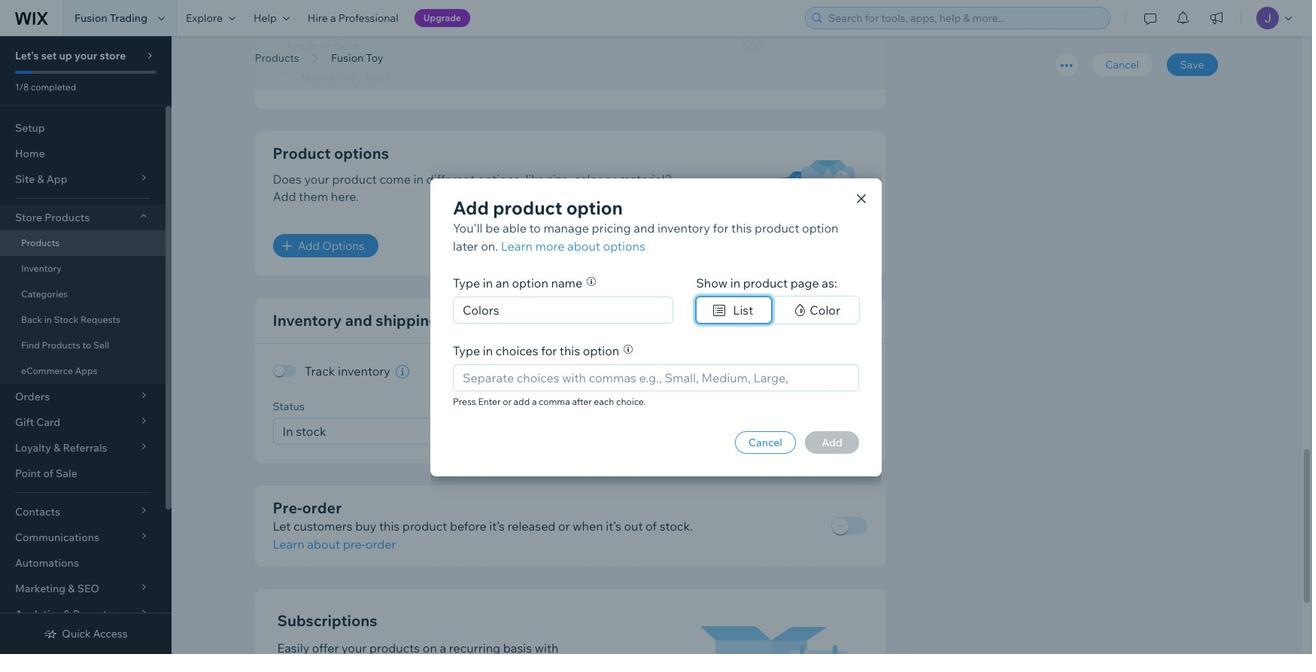 Task type: describe. For each thing, give the bounding box(es) containing it.
pre-
[[343, 536, 366, 551]]

first time_stores_subsciptions and reccuring orders_calender and box copy image
[[702, 626, 863, 654]]

Search for tools, apps, help & more... field
[[824, 8, 1106, 29]]

back in stock requests link
[[0, 307, 166, 333]]

track
[[305, 364, 335, 379]]

apps
[[75, 365, 98, 376]]

help
[[254, 11, 277, 25]]

different
[[427, 172, 475, 187]]

inventory and shipping
[[273, 311, 439, 330]]

pre-
[[273, 498, 302, 517]]

field
[[365, 71, 389, 86]]

inventory inside form
[[338, 364, 391, 379]]

be
[[486, 220, 500, 235]]

pre-order let customers buy this product before it's released or when it's out of stock. learn about pre-order
[[273, 498, 693, 551]]

status
[[273, 399, 305, 413]]

type in an option name
[[453, 275, 583, 290]]

learn inside 'link'
[[501, 238, 533, 253]]

store
[[100, 49, 126, 62]]

automations link
[[0, 550, 166, 576]]

ecommerce apps
[[21, 365, 98, 376]]

you'll
[[453, 220, 483, 235]]

in for as:
[[731, 275, 741, 290]]

categories link
[[0, 282, 166, 307]]

like
[[526, 172, 545, 187]]

inventory for inventory and shipping
[[273, 311, 342, 330]]

for inside you'll be able to manage pricing and inventory for this product option later on.
[[713, 220, 729, 235]]

here.
[[331, 189, 359, 204]]

products down 'store'
[[21, 237, 60, 248]]

let's
[[15, 49, 39, 62]]

access
[[93, 627, 128, 641]]

plus xs image
[[283, 242, 292, 251]]

1 it's from the left
[[490, 518, 505, 533]]

more
[[536, 238, 565, 253]]

e.g., Size or Weight field
[[458, 297, 669, 323]]

options
[[322, 239, 365, 253]]

option inside you'll be able to manage pricing and inventory for this product option later on.
[[803, 220, 839, 235]]

quick
[[62, 627, 91, 641]]

upgrade button
[[415, 9, 470, 27]]

quick access
[[62, 627, 128, 641]]

each
[[594, 396, 615, 407]]

buy
[[356, 518, 377, 533]]

Separate choices with commas e.g., Small, Medium, Large, field
[[458, 365, 854, 390]]

help button
[[245, 0, 299, 36]]

an
[[496, 275, 510, 290]]

after
[[572, 396, 592, 407]]

home link
[[0, 141, 166, 166]]

automations
[[15, 556, 79, 570]]

home
[[15, 147, 45, 160]]

ecommerce
[[21, 365, 73, 376]]

pricing
[[592, 220, 631, 235]]

option right an
[[512, 275, 549, 290]]

product inside you'll be able to manage pricing and inventory for this product option later on.
[[755, 220, 800, 235]]

list button
[[697, 296, 773, 323]]

add for add options
[[298, 239, 320, 253]]

point of sale link
[[0, 461, 166, 486]]

track inventory
[[305, 364, 391, 379]]

in for this
[[483, 343, 493, 358]]

toy
[[366, 51, 384, 65]]

sale
[[56, 467, 77, 480]]

come
[[380, 172, 411, 187]]

option up 'each'
[[583, 343, 620, 358]]

product options
[[273, 144, 389, 163]]

type for type in an option name
[[453, 275, 480, 290]]

color button
[[773, 296, 860, 323]]

or for your
[[605, 172, 617, 187]]

show
[[697, 275, 728, 290]]

0 horizontal spatial a
[[331, 11, 336, 25]]

options,
[[478, 172, 523, 187]]

let's set up your store
[[15, 49, 126, 62]]

color
[[810, 302, 841, 317]]

out
[[624, 518, 643, 533]]

in inside "link"
[[44, 314, 52, 325]]

and inside you'll be able to manage pricing and inventory for this product option later on.
[[634, 220, 655, 235]]

1 vertical spatial or
[[503, 396, 512, 407]]

cancel inside form
[[1106, 58, 1140, 72]]

comma
[[539, 396, 570, 407]]

products inside store products dropdown button
[[45, 211, 90, 224]]

setup link
[[0, 115, 166, 141]]

about inside the learn more about options 'link'
[[568, 238, 601, 253]]

to inside sidebar element
[[82, 340, 91, 351]]

find products to sell link
[[0, 333, 166, 358]]

point
[[15, 467, 41, 480]]

learn inside pre-order let customers buy this product before it's released or when it's out of stock. learn about pre-order
[[273, 536, 305, 551]]

hire a professional link
[[299, 0, 408, 36]]

1/8 completed
[[15, 81, 76, 93]]

or for order
[[559, 518, 570, 533]]

product inside does your product come in different options, like size, color or material? add them here.
[[332, 172, 377, 187]]

categories
[[21, 288, 68, 300]]

set
[[41, 49, 57, 62]]

store
[[15, 211, 42, 224]]

hire a professional
[[308, 11, 399, 25]]

find products to sell
[[21, 340, 109, 351]]



Task type: vqa. For each thing, say whether or not it's contained in the screenshot.
to to the top
yes



Task type: locate. For each thing, give the bounding box(es) containing it.
save button
[[1167, 53, 1218, 76]]

type left choices
[[453, 343, 480, 358]]

let
[[273, 518, 291, 533]]

to
[[530, 220, 541, 235], [82, 340, 91, 351]]

option up pricing
[[567, 196, 623, 219]]

hire
[[308, 11, 328, 25]]

1 horizontal spatial cancel button
[[1093, 53, 1153, 76]]

as:
[[822, 275, 838, 290]]

0 vertical spatial cancel
[[1106, 58, 1140, 72]]

0 vertical spatial inventory
[[658, 220, 711, 235]]

add
[[273, 189, 296, 204], [453, 196, 489, 219], [298, 239, 320, 253]]

mandatory
[[301, 71, 362, 86]]

this
[[732, 220, 752, 235], [560, 343, 581, 358], [379, 518, 400, 533]]

product up able
[[493, 196, 563, 219]]

product inside pre-order let customers buy this product before it's released or when it's out of stock. learn about pre-order
[[403, 518, 447, 533]]

0 horizontal spatial your
[[75, 49, 97, 62]]

press enter or add a comma after each choice.
[[453, 396, 646, 407]]

of right out
[[646, 518, 657, 533]]

it's left out
[[606, 518, 622, 533]]

options down pricing
[[603, 238, 646, 253]]

to inside you'll be able to manage pricing and inventory for this product option later on.
[[530, 220, 541, 235]]

1 horizontal spatial inventory
[[658, 220, 711, 235]]

0 vertical spatial learn
[[501, 238, 533, 253]]

0 vertical spatial fusion
[[75, 11, 108, 25]]

0 horizontal spatial inventory
[[338, 364, 391, 379]]

1 horizontal spatial order
[[366, 536, 396, 551]]

learn about pre-order link
[[273, 535, 396, 553]]

0 horizontal spatial or
[[503, 396, 512, 407]]

0 horizontal spatial order
[[302, 498, 342, 517]]

your right up
[[75, 49, 97, 62]]

0 vertical spatial order
[[302, 498, 342, 517]]

quick access button
[[44, 627, 128, 641]]

1 horizontal spatial or
[[559, 518, 570, 533]]

sidebar element
[[0, 36, 172, 654]]

name
[[551, 275, 583, 290]]

for up 'show'
[[713, 220, 729, 235]]

add for add product option
[[453, 196, 489, 219]]

add inside does your product come in different options, like size, color or material? add them here.
[[273, 189, 296, 204]]

1 vertical spatial and
[[345, 311, 373, 330]]

about down customers
[[307, 536, 340, 551]]

option up as:
[[803, 220, 839, 235]]

choice.
[[617, 396, 646, 407]]

None field
[[278, 418, 437, 444]]

0 vertical spatial products link
[[247, 50, 307, 65]]

able
[[503, 220, 527, 235]]

products right 'store'
[[45, 211, 90, 224]]

trading
[[110, 11, 148, 25]]

1 horizontal spatial and
[[634, 220, 655, 235]]

0 horizontal spatial for
[[541, 343, 557, 358]]

products link down help button
[[247, 50, 307, 65]]

2 vertical spatial or
[[559, 518, 570, 533]]

fusion trading
[[75, 11, 148, 25]]

this down e.g., size or weight field
[[560, 343, 581, 358]]

this inside pre-order let customers buy this product before it's released or when it's out of stock. learn about pre-order
[[379, 518, 400, 533]]

material?
[[620, 172, 672, 187]]

inventory up categories
[[21, 263, 62, 274]]

1 horizontal spatial inventory
[[273, 311, 342, 330]]

or inside does your product come in different options, like size, color or material? add them here.
[[605, 172, 617, 187]]

2 type from the top
[[453, 343, 480, 358]]

back in stock requests
[[21, 314, 121, 325]]

of inside pre-order let customers buy this product before it's released or when it's out of stock. learn about pre-order
[[646, 518, 657, 533]]

stock
[[54, 314, 79, 325]]

1 type from the top
[[453, 275, 480, 290]]

and left shipping on the left of the page
[[345, 311, 373, 330]]

1 vertical spatial for
[[541, 343, 557, 358]]

completed
[[31, 81, 76, 93]]

0 vertical spatial about
[[568, 238, 601, 253]]

1 vertical spatial of
[[646, 518, 657, 533]]

does
[[273, 172, 302, 187]]

0 horizontal spatial learn
[[273, 536, 305, 551]]

1 horizontal spatial about
[[568, 238, 601, 253]]

0 horizontal spatial cancel button
[[735, 431, 796, 454]]

color
[[574, 172, 602, 187]]

add options button
[[273, 234, 378, 258]]

1 vertical spatial a
[[532, 396, 537, 407]]

fusion left trading
[[75, 11, 108, 25]]

None number field
[[734, 33, 813, 60]]

1 vertical spatial inventory
[[338, 364, 391, 379]]

0 vertical spatial and
[[634, 220, 655, 235]]

or right color on the left
[[605, 172, 617, 187]]

0 horizontal spatial it's
[[490, 518, 505, 533]]

1 horizontal spatial cancel
[[1106, 58, 1140, 72]]

fusion for fusion toy
[[331, 51, 364, 65]]

0 vertical spatial a
[[331, 11, 336, 25]]

inventory
[[21, 263, 62, 274], [273, 311, 342, 330]]

0 vertical spatial inventory
[[21, 263, 62, 274]]

products link
[[247, 50, 307, 65], [0, 230, 166, 256]]

your up them at the left of the page
[[305, 172, 330, 187]]

to left 'sell'
[[82, 340, 91, 351]]

1 vertical spatial options
[[603, 238, 646, 253]]

about
[[568, 238, 601, 253], [307, 536, 340, 551]]

1 horizontal spatial of
[[646, 518, 657, 533]]

for right choices
[[541, 343, 557, 358]]

2 horizontal spatial this
[[732, 220, 752, 235]]

order up customers
[[302, 498, 342, 517]]

0 vertical spatial of
[[43, 467, 53, 480]]

a
[[331, 11, 336, 25], [532, 396, 537, 407]]

0.0 number field
[[687, 418, 843, 444]]

0 horizontal spatial this
[[379, 518, 400, 533]]

type left an
[[453, 275, 480, 290]]

product up 'list'
[[744, 275, 788, 290]]

0 horizontal spatial options
[[334, 144, 389, 163]]

upgrade
[[424, 12, 461, 23]]

a right add
[[532, 396, 537, 407]]

2 vertical spatial this
[[379, 518, 400, 533]]

of inside sidebar element
[[43, 467, 53, 480]]

1 vertical spatial about
[[307, 536, 340, 551]]

options inside 'link'
[[603, 238, 646, 253]]

order
[[302, 498, 342, 517], [366, 536, 396, 551]]

products inside form
[[255, 51, 299, 65]]

1 vertical spatial learn
[[273, 536, 305, 551]]

of
[[43, 467, 53, 480], [646, 518, 657, 533]]

inventory for inventory
[[21, 263, 62, 274]]

inventory up 'track'
[[273, 311, 342, 330]]

0 vertical spatial to
[[530, 220, 541, 235]]

options
[[334, 144, 389, 163], [603, 238, 646, 253]]

1 horizontal spatial this
[[560, 343, 581, 358]]

or inside pre-order let customers buy this product before it's released or when it's out of stock. learn about pre-order
[[559, 518, 570, 533]]

1 horizontal spatial learn
[[501, 238, 533, 253]]

1 horizontal spatial fusion
[[331, 51, 364, 65]]

or left when on the bottom left of page
[[559, 518, 570, 533]]

add inside add options button
[[298, 239, 320, 253]]

0 horizontal spatial to
[[82, 340, 91, 351]]

0 horizontal spatial fusion
[[75, 11, 108, 25]]

list
[[733, 302, 754, 317]]

in inside does your product come in different options, like size, color or material? add them here.
[[414, 172, 424, 187]]

store products
[[15, 211, 90, 224]]

mandatory field
[[301, 71, 389, 86]]

1 vertical spatial your
[[305, 172, 330, 187]]

order down buy
[[366, 536, 396, 551]]

1 vertical spatial to
[[82, 340, 91, 351]]

or left add
[[503, 396, 512, 407]]

form containing product options
[[172, 0, 1313, 654]]

professional
[[339, 11, 399, 25]]

inventory inside you'll be able to manage pricing and inventory for this product option later on.
[[658, 220, 711, 235]]

requests
[[81, 314, 121, 325]]

up
[[59, 49, 72, 62]]

2 horizontal spatial add
[[453, 196, 489, 219]]

in right 'come'
[[414, 172, 424, 187]]

in left choices
[[483, 343, 493, 358]]

in right back in the left of the page
[[44, 314, 52, 325]]

0 vertical spatial type
[[453, 275, 480, 290]]

product
[[273, 144, 331, 163]]

to right able
[[530, 220, 541, 235]]

you'll be able to manage pricing and inventory for this product option later on.
[[453, 220, 839, 253]]

0 horizontal spatial cancel
[[749, 436, 783, 449]]

1 vertical spatial order
[[366, 536, 396, 551]]

0 horizontal spatial about
[[307, 536, 340, 551]]

inventory down material?
[[658, 220, 711, 235]]

a right hire
[[331, 11, 336, 25]]

0 horizontal spatial products link
[[0, 230, 166, 256]]

your
[[75, 49, 97, 62], [305, 172, 330, 187]]

1 horizontal spatial add
[[298, 239, 320, 253]]

or
[[605, 172, 617, 187], [503, 396, 512, 407], [559, 518, 570, 533]]

0 vertical spatial for
[[713, 220, 729, 235]]

fusion for fusion trading
[[75, 11, 108, 25]]

enter
[[478, 396, 501, 407]]

page
[[791, 275, 820, 290]]

1 horizontal spatial a
[[532, 396, 537, 407]]

product up here.
[[332, 172, 377, 187]]

option
[[567, 196, 623, 219], [803, 220, 839, 235], [512, 275, 549, 290], [583, 343, 620, 358]]

1 vertical spatial cancel button
[[735, 431, 796, 454]]

add
[[514, 396, 530, 407]]

1/8
[[15, 81, 29, 93]]

form
[[172, 0, 1313, 654]]

products down help button
[[255, 51, 299, 65]]

2 horizontal spatial or
[[605, 172, 617, 187]]

learn more about options
[[501, 238, 646, 253]]

add down does
[[273, 189, 296, 204]]

options inside form
[[334, 144, 389, 163]]

0 vertical spatial or
[[605, 172, 617, 187]]

0 vertical spatial cancel button
[[1093, 53, 1153, 76]]

0 horizontal spatial of
[[43, 467, 53, 480]]

this up show in product page as:
[[732, 220, 752, 235]]

1 vertical spatial type
[[453, 343, 480, 358]]

inventory right 'track'
[[338, 364, 391, 379]]

1 horizontal spatial it's
[[606, 518, 622, 533]]

released
[[508, 518, 556, 533]]

in right 'show'
[[731, 275, 741, 290]]

0 horizontal spatial and
[[345, 311, 373, 330]]

your inside does your product come in different options, like size, color or material? add them here.
[[305, 172, 330, 187]]

0 horizontal spatial inventory
[[21, 263, 62, 274]]

type for type in choices for this option
[[453, 343, 480, 358]]

learn
[[501, 238, 533, 253], [273, 536, 305, 551]]

1 horizontal spatial for
[[713, 220, 729, 235]]

1 vertical spatial cancel
[[749, 436, 783, 449]]

1 vertical spatial inventory
[[273, 311, 342, 330]]

it's right before
[[490, 518, 505, 533]]

lb
[[848, 423, 858, 439]]

add up you'll on the top of page
[[453, 196, 489, 219]]

stock.
[[660, 518, 693, 533]]

of left sale
[[43, 467, 53, 480]]

back
[[21, 314, 42, 325]]

fusion up mandatory field
[[331, 51, 364, 65]]

product up show in product page as:
[[755, 220, 800, 235]]

customers
[[294, 518, 353, 533]]

1 horizontal spatial your
[[305, 172, 330, 187]]

learn down let
[[273, 536, 305, 551]]

later
[[453, 238, 479, 253]]

products inside the find products to sell link
[[42, 340, 80, 351]]

ecommerce apps link
[[0, 358, 166, 384]]

0 vertical spatial your
[[75, 49, 97, 62]]

1 horizontal spatial products link
[[247, 50, 307, 65]]

product left before
[[403, 518, 447, 533]]

shipping
[[376, 311, 439, 330]]

subscriptions
[[277, 611, 378, 630]]

1 vertical spatial this
[[560, 343, 581, 358]]

learn down able
[[501, 238, 533, 253]]

and right pricing
[[634, 220, 655, 235]]

setup
[[15, 121, 45, 135]]

add right the 'plus xs' image
[[298, 239, 320, 253]]

when
[[573, 518, 603, 533]]

1 vertical spatial products link
[[0, 230, 166, 256]]

products link inside form
[[247, 50, 307, 65]]

1 horizontal spatial options
[[603, 238, 646, 253]]

product
[[332, 172, 377, 187], [493, 196, 563, 219], [755, 220, 800, 235], [744, 275, 788, 290], [403, 518, 447, 533]]

0 horizontal spatial add
[[273, 189, 296, 204]]

type
[[453, 275, 480, 290], [453, 343, 480, 358]]

products up 'ecommerce apps'
[[42, 340, 80, 351]]

add options
[[298, 239, 365, 253]]

about down manage
[[568, 238, 601, 253]]

and inside form
[[345, 311, 373, 330]]

1 vertical spatial fusion
[[331, 51, 364, 65]]

size,
[[547, 172, 571, 187]]

0 vertical spatial options
[[334, 144, 389, 163]]

in left an
[[483, 275, 493, 290]]

inventory
[[658, 220, 711, 235], [338, 364, 391, 379]]

this right buy
[[379, 518, 400, 533]]

press
[[453, 396, 476, 407]]

them
[[299, 189, 328, 204]]

inventory inside sidebar element
[[21, 263, 62, 274]]

sku
[[477, 399, 499, 413]]

inventory link
[[0, 256, 166, 282]]

about inside pre-order let customers buy this product before it's released or when it's out of stock. learn about pre-order
[[307, 536, 340, 551]]

fusion
[[75, 11, 108, 25], [331, 51, 364, 65]]

none field inside form
[[278, 418, 437, 444]]

in for name
[[483, 275, 493, 290]]

store products button
[[0, 205, 166, 230]]

0 vertical spatial this
[[732, 220, 752, 235]]

this inside you'll be able to manage pricing and inventory for this product option later on.
[[732, 220, 752, 235]]

fusion toy
[[331, 51, 384, 65]]

find
[[21, 340, 40, 351]]

products link down store products
[[0, 230, 166, 256]]

e.g., "What would you like engraved on your watch?" text field
[[277, 33, 711, 60]]

your inside sidebar element
[[75, 49, 97, 62]]

2 it's from the left
[[606, 518, 622, 533]]

options up 'come'
[[334, 144, 389, 163]]

1 horizontal spatial to
[[530, 220, 541, 235]]



